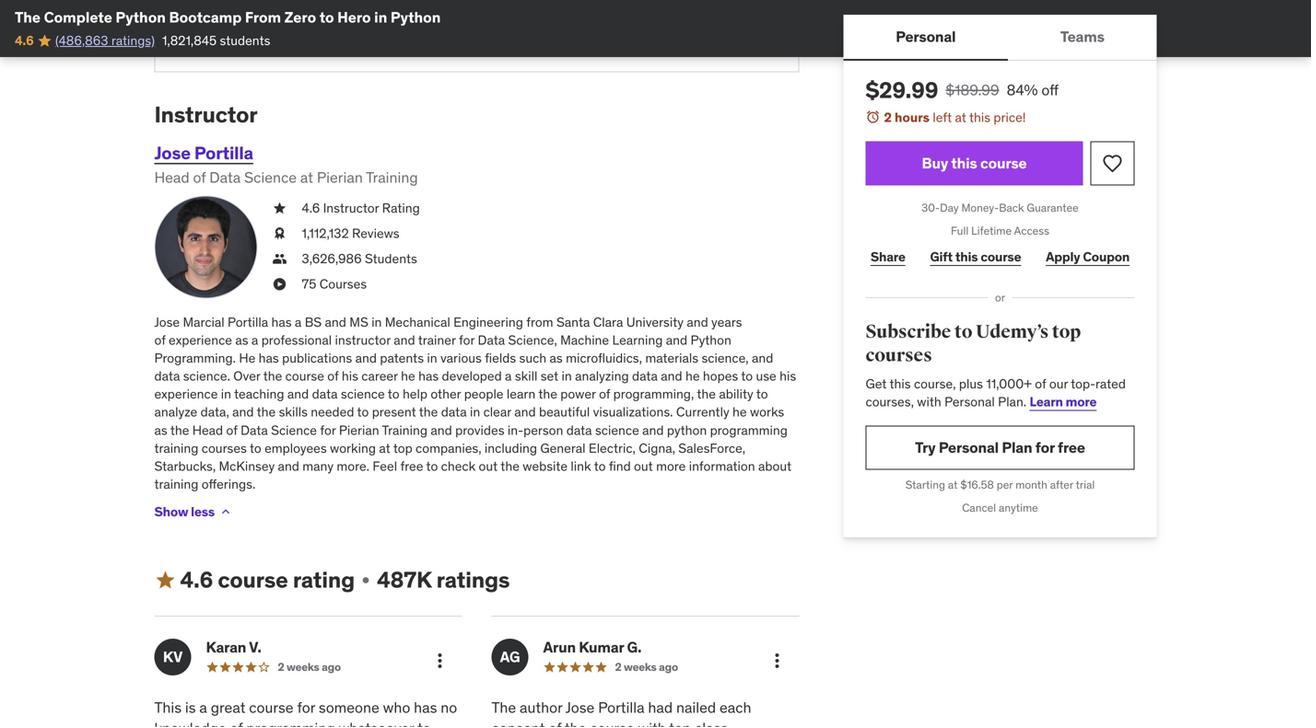Task type: describe. For each thing, give the bounding box(es) containing it.
starbucks,
[[154, 458, 216, 475]]

employees
[[265, 440, 327, 457]]

2 weeks ago for had
[[615, 661, 678, 675]]

python inside jose marcial portilla has a bs and ms in mechanical engineering from santa clara university and years of experience as a professional instructor and trainer for data science, machine learning and python programming. he has publications and patents in various fields such as microfluidics, materials science, and data science. over the course of his career he has developed a skill set in analyzing data and he hopes to use his experience in teaching and data science to help other people learn the power of programming, the ability to analyze data, and the skills needed to present the data in clear and beautiful visualizations. currently he works as the head of data science for pierian training and provides in-person data science and python programming training courses to employees working at top companies, including general electric, cigna, salesforce, starbucks, mckinsey and many more. feel free to check out the website link to find out more information about training offerings.
[[691, 332, 731, 349]]

this is a great course for someone who has no knowledge of programming whatsoever t
[[154, 699, 461, 728]]

buy this course
[[922, 154, 1027, 173]]

has up professional
[[271, 314, 292, 331]]

share button
[[866, 239, 910, 276]]

data down beautiful
[[566, 422, 592, 439]]

students
[[220, 32, 270, 49]]

1 vertical spatial science
[[595, 422, 639, 439]]

to down use
[[756, 386, 768, 403]]

2 horizontal spatial 2
[[884, 109, 892, 126]]

back
[[999, 201, 1024, 215]]

instructor
[[335, 332, 391, 349]]

courses inside subscribe to udemy's top courses
[[866, 345, 932, 367]]

1,112,132
[[302, 225, 349, 242]]

4.6 for 4.6 instructor rating
[[302, 200, 320, 216]]

wishlist image
[[1102, 153, 1124, 175]]

zero
[[284, 8, 316, 27]]

0 vertical spatial instructor
[[154, 101, 258, 128]]

and up programming,
[[661, 368, 682, 385]]

$29.99
[[866, 76, 938, 104]]

has inside this is a great course for someone who has no knowledge of programming whatsoever t
[[414, 699, 437, 718]]

apply coupon button
[[1041, 239, 1135, 276]]

total: $78.97 $469.97
[[177, 16, 343, 38]]

pierian inside jose marcial portilla has a bs and ms in mechanical engineering from santa clara university and years of experience as a professional instructor and trainer for data science, machine learning and python programming. he has publications and patents in various fields such as microfluidics, materials science, and data science. over the course of his career he has developed a skill set in analyzing data and he hopes to use his experience in teaching and data science to help other people learn the power of programming, the ability to analyze data, and the skills needed to present the data in clear and beautiful visualizations. currently he works as the head of data science for pierian training and provides in-person data science and python programming training courses to employees working at top companies, including general electric, cigna, salesforce, starbucks, mckinsey and many more. feel free to check out the website link to find out more information about training offerings.
[[339, 422, 379, 439]]

learn
[[1030, 394, 1063, 410]]

plan.
[[998, 394, 1027, 410]]

a left skill
[[505, 368, 512, 385]]

4.6 for 4.6
[[15, 32, 34, 49]]

v.
[[249, 639, 261, 657]]

kumar
[[579, 639, 624, 657]]

science inside jose marcial portilla has a bs and ms in mechanical engineering from santa clara university and years of experience as a professional instructor and trainer for data science, machine learning and python programming. he has publications and patents in various fields such as microfluidics, materials science, and data science. over the course of his career he has developed a skill set in analyzing data and he hopes to use his experience in teaching and data science to help other people learn the power of programming, the ability to analyze data, and the skills needed to present the data in clear and beautiful visualizations. currently he works as the head of data science for pierian training and provides in-person data science and python programming training courses to employees working at top companies, including general electric, cigna, salesforce, starbucks, mckinsey and many more. feel free to check out the website link to find out more information about training offerings.
[[271, 422, 317, 439]]

the ability
[[697, 386, 753, 403]]

who
[[383, 699, 410, 718]]

1 horizontal spatial python
[[391, 8, 441, 27]]

each
[[720, 699, 751, 718]]

weeks for arun kumar g.
[[624, 661, 657, 675]]

and down employees
[[278, 458, 299, 475]]

84%
[[1007, 81, 1038, 100]]

personal inside get this course, plus 11,000+ of our top-rated courses, with personal plan.
[[945, 394, 995, 410]]

personal button
[[844, 15, 1008, 59]]

python
[[667, 422, 707, 439]]

2 weeks ago for course
[[278, 661, 341, 675]]

clear
[[483, 404, 511, 421]]

the for the complete python bootcamp from zero to hero in python
[[15, 8, 41, 27]]

has right he
[[259, 350, 279, 367]]

use
[[756, 368, 776, 385]]

for down needed
[[320, 422, 336, 439]]

$16.58
[[960, 478, 994, 492]]

show
[[154, 504, 188, 520]]

the up teaching
[[263, 368, 282, 385]]

nailed
[[676, 699, 716, 718]]

1 vertical spatial xsmall image
[[358, 574, 373, 588]]

and years
[[687, 314, 742, 331]]

teaching
[[234, 386, 284, 403]]

course,
[[914, 376, 956, 392]]

to up the mckinsey
[[250, 440, 261, 457]]

students
[[365, 251, 417, 267]]

day
[[940, 201, 959, 215]]

1 out from the left
[[479, 458, 498, 475]]

head inside jose marcial portilla has a bs and ms in mechanical engineering from santa clara university and years of experience as a professional instructor and trainer for data science, machine learning and python programming. he has publications and patents in various fields such as microfluidics, materials science, and data science. over the course of his career he has developed a skill set in analyzing data and he hopes to use his experience in teaching and data science to help other people learn the power of programming, the ability to analyze data, and the skills needed to present the data in clear and beautiful visualizations. currently he works as the head of data science for pierian training and provides in-person data science and python programming training courses to employees working at top companies, including general electric, cigna, salesforce, starbucks, mckinsey and many more. feel free to check out the website link to find out more information about training offerings.
[[192, 422, 223, 439]]

trial
[[1076, 478, 1095, 492]]

show less button
[[154, 494, 233, 531]]

2 vertical spatial as
[[154, 422, 167, 439]]

bootcamp
[[169, 8, 242, 27]]

courses inside jose marcial portilla has a bs and ms in mechanical engineering from santa clara university and years of experience as a professional instructor and trainer for data science, machine learning and python programming. he has publications and patents in various fields such as microfluidics, materials science, and data science. over the course of his career he has developed a skill set in analyzing data and he hopes to use his experience in teaching and data science to help other people learn the power of programming, the ability to analyze data, and the skills needed to present the data in clear and beautiful visualizations. currently he works as the head of data science for pierian training and provides in-person data science and python programming training courses to employees working at top companies, including general electric, cigna, salesforce, starbucks, mckinsey and many more. feel free to check out the website link to find out more information about training offerings.
[[202, 440, 247, 457]]

of inside this is a great course for someone who has no knowledge of programming whatsoever t
[[230, 720, 243, 728]]

guarantee
[[1027, 201, 1079, 215]]

the inside the author jose portilla had nailed each concept of the course with top clas
[[565, 720, 586, 728]]

about
[[758, 458, 792, 475]]

head inside jose portilla head of data science at pierian training
[[154, 168, 189, 187]]

of inside the author jose portilla had nailed each concept of the course with top clas
[[549, 720, 561, 728]]

companies,
[[416, 440, 481, 457]]

top inside the author jose portilla had nailed each concept of the course with top clas
[[669, 720, 691, 728]]

programming inside jose marcial portilla has a bs and ms in mechanical engineering from santa clara university and years of experience as a professional instructor and trainer for data science, machine learning and python programming. he has publications and patents in various fields such as microfluidics, materials science, and data science. over the course of his career he has developed a skill set in analyzing data and he hopes to use his experience in teaching and data science to help other people learn the power of programming, the ability to analyze data, and the skills needed to present the data in clear and beautiful visualizations. currently he works as the head of data science for pierian training and provides in-person data science and python programming training courses to employees working at top companies, including general electric, cigna, salesforce, starbucks, mckinsey and many more. feel free to check out the website link to find out more information about training offerings.
[[710, 422, 788, 439]]

plan
[[1002, 438, 1032, 457]]

information
[[689, 458, 755, 475]]

top-
[[1071, 376, 1096, 392]]

$29.99 $189.99 84% off
[[866, 76, 1059, 104]]

for up various
[[459, 332, 475, 349]]

487k
[[377, 567, 432, 594]]

$189.99
[[946, 81, 999, 100]]

works
[[750, 404, 784, 421]]

left
[[933, 109, 952, 126]]

top inside jose marcial portilla has a bs and ms in mechanical engineering from santa clara university and years of experience as a professional instructor and trainer for data science, machine learning and python programming. he has publications and patents in various fields such as microfluidics, materials science, and data science. over the course of his career he has developed a skill set in analyzing data and he hopes to use his experience in teaching and data science to help other people learn the power of programming, the ability to analyze data, and the skills needed to present the data in clear and beautiful visualizations. currently he works as the head of data science for pierian training and provides in-person data science and python programming training courses to employees working at top companies, including general electric, cigna, salesforce, starbucks, mckinsey and many more. feel free to check out the website link to find out more information about training offerings.
[[393, 440, 412, 457]]

at inside jose marcial portilla has a bs and ms in mechanical engineering from santa clara university and years of experience as a professional instructor and trainer for data science, machine learning and python programming. he has publications and patents in various fields such as microfluidics, materials science, and data science. over the course of his career he has developed a skill set in analyzing data and he hopes to use his experience in teaching and data science to help other people learn the power of programming, the ability to analyze data, and the skills needed to present the data in clear and beautiful visualizations. currently he works as the head of data science for pierian training and provides in-person data science and python programming training courses to employees working at top companies, including general electric, cigna, salesforce, starbucks, mckinsey and many more. feel free to check out the website link to find out more information about training offerings.
[[379, 440, 390, 457]]

2 his from the left
[[780, 368, 796, 385]]

4.6 course rating
[[180, 567, 355, 594]]

portilla inside the author jose portilla had nailed each concept of the course with top clas
[[598, 699, 645, 718]]

per
[[997, 478, 1013, 492]]

hopes
[[703, 368, 738, 385]]

additional actions for review by arun kumar g. image
[[766, 650, 788, 673]]

rating
[[382, 200, 420, 216]]

had
[[648, 699, 673, 718]]

at right left
[[955, 109, 966, 126]]

apply coupon
[[1046, 249, 1130, 265]]

2 horizontal spatial as
[[550, 350, 563, 367]]

after
[[1050, 478, 1073, 492]]

free inside jose marcial portilla has a bs and ms in mechanical engineering from santa clara university and years of experience as a professional instructor and trainer for data science, machine learning and python programming. he has publications and patents in various fields such as microfluidics, materials science, and data science. over the course of his career he has developed a skill set in analyzing data and he hopes to use his experience in teaching and data science to help other people learn the power of programming, the ability to analyze data, and the skills needed to present the data in clear and beautiful visualizations. currently he works as the head of data science for pierian training and provides in-person data science and python programming training courses to employees working at top companies, including general electric, cigna, salesforce, starbucks, mckinsey and many more. feel free to check out the website link to find out more information about training offerings.
[[400, 458, 423, 475]]

analyzing
[[575, 368, 629, 385]]

at inside jose portilla head of data science at pierian training
[[300, 168, 313, 187]]

the up training and
[[419, 404, 438, 421]]

this for buy
[[951, 154, 977, 173]]

learn
[[507, 386, 536, 403]]

in up data,
[[221, 386, 231, 403]]

buy
[[922, 154, 948, 173]]

4.6 for 4.6 course rating
[[180, 567, 213, 594]]

courses,
[[866, 394, 914, 410]]

a inside this is a great course for someone who has no knowledge of programming whatsoever t
[[199, 699, 207, 718]]

complete
[[44, 8, 112, 27]]

to down companies,
[[426, 458, 438, 475]]

set
[[541, 368, 558, 385]]

learn more link
[[1030, 394, 1097, 410]]

more inside jose marcial portilla has a bs and ms in mechanical engineering from santa clara university and years of experience as a professional instructor and trainer for data science, machine learning and python programming. he has publications and patents in various fields such as microfluidics, materials science, and data science. over the course of his career he has developed a skill set in analyzing data and he hopes to use his experience in teaching and data science to help other people learn the power of programming, the ability to analyze data, and the skills needed to present the data in clear and beautiful visualizations. currently he works as the head of data science for pierian training and provides in-person data science and python programming training courses to employees working at top companies, including general electric, cigna, salesforce, starbucks, mckinsey and many more. feel free to check out the website link to find out more information about training offerings.
[[656, 458, 686, 475]]

in right set
[[562, 368, 572, 385]]

0 vertical spatial as
[[235, 332, 248, 349]]

to left use
[[741, 368, 753, 385]]

such
[[519, 350, 547, 367]]

patents
[[380, 350, 424, 367]]

course inside button
[[980, 154, 1027, 173]]

science inside jose portilla head of data science at pierian training
[[244, 168, 297, 187]]

1 vertical spatial data
[[478, 332, 505, 349]]

data up experience
[[154, 368, 180, 385]]

general
[[540, 440, 585, 457]]

1,112,132 reviews
[[302, 225, 399, 242]]

1 his from the left
[[342, 368, 358, 385]]

this for get
[[890, 376, 911, 392]]

teams button
[[1008, 15, 1157, 59]]

the down set
[[538, 386, 557, 403]]

skills
[[279, 404, 308, 421]]

knowledge
[[154, 720, 226, 728]]

to inside subscribe to udemy's top courses
[[954, 321, 972, 344]]

cancel
[[962, 501, 996, 515]]

weeks for karan v.
[[287, 661, 319, 675]]

2 hours left at this price!
[[884, 109, 1026, 126]]

in up provides
[[470, 404, 480, 421]]

in right hero
[[374, 8, 387, 27]]

for right plan at bottom
[[1035, 438, 1055, 457]]

and up skills on the bottom of the page
[[287, 386, 309, 403]]

training
[[366, 168, 418, 187]]

the for the author jose portilla had nailed each concept of the course with top clas
[[492, 699, 516, 718]]

1 horizontal spatial he
[[685, 368, 700, 385]]

jose portilla head of data science at pierian training
[[154, 142, 418, 187]]

a left bs
[[295, 314, 302, 331]]

arun
[[543, 639, 576, 657]]

0 horizontal spatial science
[[341, 386, 385, 403]]

2 vertical spatial data
[[241, 422, 268, 439]]

get this course, plus 11,000+ of our top-rated courses, with personal plan.
[[866, 376, 1126, 410]]

salesforce,
[[678, 440, 746, 457]]

ratings)
[[111, 32, 155, 49]]

xsmall image inside show less button
[[218, 505, 233, 520]]

(486,863
[[55, 32, 108, 49]]

tab list containing personal
[[844, 15, 1157, 61]]

and up cigna,
[[642, 422, 664, 439]]

$469.97
[[287, 17, 343, 36]]



Task type: vqa. For each thing, say whether or not it's contained in the screenshot.
Skill: in the the Leadership Development & Management Skill: Full Training Jana Assenmacher
no



Task type: locate. For each thing, give the bounding box(es) containing it.
website
[[523, 458, 568, 475]]

link
[[571, 458, 591, 475]]

1 vertical spatial free
[[400, 458, 423, 475]]

portilla inside jose portilla head of data science at pierian training
[[194, 142, 253, 164]]

1 vertical spatial training
[[154, 476, 198, 493]]

course down lifetime
[[981, 249, 1021, 265]]

portilla inside jose marcial portilla has a bs and ms in mechanical engineering from santa clara university and years of experience as a professional instructor and trainer for data science, machine learning and python programming. he has publications and patents in various fields such as microfluidics, materials science, and data science. over the course of his career he has developed a skill set in analyzing data and he hopes to use his experience in teaching and data science to help other people learn the power of programming, the ability to analyze data, and the skills needed to present the data in clear and beautiful visualizations. currently he works as the head of data science for pierian training and provides in-person data science and python programming training courses to employees working at top companies, including general electric, cigna, salesforce, starbucks, mckinsey and many more. feel free to check out the website link to find out more information about training offerings.
[[228, 314, 268, 331]]

as up he
[[235, 332, 248, 349]]

out down cigna,
[[634, 458, 653, 475]]

jose inside jose portilla head of data science at pierian training
[[154, 142, 191, 164]]

courses down subscribe
[[866, 345, 932, 367]]

personal up $29.99
[[896, 27, 956, 46]]

from
[[245, 8, 281, 27]]

jose for portilla
[[154, 142, 191, 164]]

jose
[[154, 142, 191, 164], [154, 314, 180, 331], [566, 699, 595, 718]]

of inside jose portilla head of data science at pierian training
[[193, 168, 206, 187]]

jose marcial portilla has a bs and ms in mechanical engineering from santa clara university and years of experience as a professional instructor and trainer for data science, machine learning and python programming. he has publications and patents in various fields such as microfluidics, materials science, and data science. over the course of his career he has developed a skill set in analyzing data and he hopes to use his experience in teaching and data science to help other people learn the power of programming, the ability to analyze data, and the skills needed to present the data in clear and beautiful visualizations. currently he works as the head of data science for pierian training and provides in-person data science and python programming training courses to employees working at top companies, including general electric, cigna, salesforce, starbucks, mckinsey and many more. feel free to check out the website link to find out more information about training offerings.
[[154, 314, 796, 493]]

1 vertical spatial top
[[393, 440, 412, 457]]

try personal plan for free link
[[866, 426, 1135, 470]]

0 horizontal spatial 2
[[278, 661, 284, 675]]

2 vertical spatial 4.6
[[180, 567, 213, 594]]

programming inside this is a great course for someone who has no knowledge of programming whatsoever t
[[246, 720, 335, 728]]

analyze
[[154, 404, 197, 421]]

out down including
[[479, 458, 498, 475]]

power
[[560, 386, 596, 403]]

1 2 weeks ago from the left
[[278, 661, 341, 675]]

his right use
[[780, 368, 796, 385]]

a right is
[[199, 699, 207, 718]]

course right great
[[249, 699, 294, 718]]

and up patents
[[394, 332, 415, 349]]

0 horizontal spatial his
[[342, 368, 358, 385]]

whatsoever
[[339, 720, 414, 728]]

is
[[185, 699, 196, 718]]

free inside "try personal plan for free" link
[[1058, 438, 1085, 457]]

in down "trainer" on the top of the page
[[427, 350, 437, 367]]

0 vertical spatial science
[[244, 168, 297, 187]]

0 vertical spatial pierian
[[317, 168, 363, 187]]

1 vertical spatial jose
[[154, 314, 180, 331]]

1 vertical spatial instructor
[[323, 200, 379, 216]]

0 vertical spatial training
[[154, 440, 198, 457]]

0 horizontal spatial python
[[116, 8, 166, 27]]

full
[[951, 224, 969, 238]]

0 horizontal spatial 4.6
[[15, 32, 34, 49]]

top down training and
[[393, 440, 412, 457]]

weeks up this is a great course for someone who has no knowledge of programming whatsoever t at bottom left
[[287, 661, 319, 675]]

he
[[239, 350, 255, 367]]

the down including
[[501, 458, 520, 475]]

free up after
[[1058, 438, 1085, 457]]

pierian up 4.6 instructor rating
[[317, 168, 363, 187]]

including
[[485, 440, 537, 457]]

course
[[980, 154, 1027, 173], [981, 249, 1021, 265], [285, 368, 324, 385], [218, 567, 288, 594], [249, 699, 294, 718], [590, 720, 634, 728]]

1 horizontal spatial xsmall image
[[358, 574, 373, 588]]

2 horizontal spatial top
[[1052, 321, 1081, 344]]

xsmall image left 487k
[[358, 574, 373, 588]]

2 down kumar
[[615, 661, 621, 675]]

0 horizontal spatial 2 weeks ago
[[278, 661, 341, 675]]

1 vertical spatial programming
[[246, 720, 335, 728]]

1 horizontal spatial the
[[492, 699, 516, 718]]

1 horizontal spatial programming
[[710, 422, 788, 439]]

someone
[[319, 699, 379, 718]]

additional actions for review by karan v. image
[[429, 650, 451, 673]]

this right buy
[[951, 154, 977, 173]]

0 vertical spatial more
[[1066, 394, 1097, 410]]

lifetime
[[971, 224, 1012, 238]]

of down analyzing
[[599, 386, 610, 403]]

try
[[915, 438, 936, 457]]

more down cigna,
[[656, 458, 686, 475]]

this inside button
[[951, 154, 977, 173]]

of down the publications
[[327, 368, 339, 385]]

has up help in the bottom of the page
[[418, 368, 439, 385]]

hours
[[895, 109, 930, 126]]

the up concept
[[492, 699, 516, 718]]

2 weeks from the left
[[624, 661, 657, 675]]

to up present
[[388, 386, 399, 403]]

1 horizontal spatial weeks
[[624, 661, 657, 675]]

ms
[[349, 314, 368, 331]]

provides
[[455, 422, 504, 439]]

reviews
[[352, 225, 399, 242]]

to right link
[[594, 458, 606, 475]]

of
[[193, 168, 206, 187], [327, 368, 339, 385], [1035, 376, 1046, 392], [599, 386, 610, 403], [226, 422, 237, 439], [230, 720, 243, 728], [549, 720, 561, 728]]

no
[[441, 699, 457, 718]]

programming
[[710, 422, 788, 439], [246, 720, 335, 728]]

and down "instructor"
[[355, 350, 377, 367]]

the down 'analyze'
[[170, 422, 189, 439]]

jose inside the author jose portilla had nailed each concept of the course with top clas
[[566, 699, 595, 718]]

0 vertical spatial courses
[[866, 345, 932, 367]]

1 horizontal spatial out
[[634, 458, 653, 475]]

1 horizontal spatial instructor
[[323, 200, 379, 216]]

the author jose portilla had nailed each concept of the course with top clas
[[492, 699, 791, 728]]

this
[[969, 109, 991, 126], [951, 154, 977, 173], [955, 249, 978, 265], [890, 376, 911, 392]]

learn more
[[1030, 394, 1097, 410]]

xsmall image
[[272, 276, 287, 294], [358, 574, 373, 588]]

2 2 weeks ago from the left
[[615, 661, 678, 675]]

engineering
[[453, 314, 523, 331]]

1 horizontal spatial as
[[235, 332, 248, 349]]

1 horizontal spatial ago
[[659, 661, 678, 675]]

python down the and years
[[691, 332, 731, 349]]

people
[[464, 386, 504, 403]]

data down the jose portilla link on the top
[[209, 168, 241, 187]]

in right ms in the top of the page
[[371, 314, 382, 331]]

jose portilla image
[[154, 196, 258, 299]]

2 for the author jose portilla had nailed each concept of the course with top clas
[[615, 661, 621, 675]]

2 vertical spatial jose
[[566, 699, 595, 718]]

0 vertical spatial xsmall image
[[272, 276, 287, 294]]

1 horizontal spatial 2
[[615, 661, 621, 675]]

data up needed
[[312, 386, 338, 403]]

xsmall image for 3,626,986 students
[[272, 250, 287, 268]]

and down 'learn' on the bottom
[[514, 404, 536, 421]]

data down other
[[441, 404, 467, 421]]

of down author
[[549, 720, 561, 728]]

in-
[[508, 422, 523, 439]]

2 weeks ago up this is a great course for someone who has no knowledge of programming whatsoever t at bottom left
[[278, 661, 341, 675]]

4.6
[[15, 32, 34, 49], [302, 200, 320, 216], [180, 567, 213, 594]]

course down kumar
[[590, 720, 634, 728]]

science,
[[508, 332, 557, 349]]

0 horizontal spatial head
[[154, 168, 189, 187]]

with inside get this course, plus 11,000+ of our top-rated courses, with personal plan.
[[917, 394, 941, 410]]

0 vertical spatial the
[[15, 8, 41, 27]]

marcial
[[183, 314, 225, 331]]

0 vertical spatial head
[[154, 168, 189, 187]]

xsmall image down jose portilla head of data science at pierian training
[[272, 199, 287, 217]]

mckinsey
[[219, 458, 275, 475]]

jose inside jose marcial portilla has a bs and ms in mechanical engineering from santa clara university and years of experience as a professional instructor and trainer for data science, machine learning and python programming. he has publications and patents in various fields such as microfluidics, materials science, and data science. over the course of his career he has developed a skill set in analyzing data and he hopes to use his experience in teaching and data science to help other people learn the power of programming, the ability to analyze data, and the skills needed to present the data in clear and beautiful visualizations. currently he works as the head of data science for pierian training and provides in-person data science and python programming training courses to employees working at top companies, including general electric, cigna, salesforce, starbucks, mckinsey and many more. feel free to check out the website link to find out more information about training offerings.
[[154, 314, 180, 331]]

with down course,
[[917, 394, 941, 410]]

course inside this is a great course for someone who has no knowledge of programming whatsoever t
[[249, 699, 294, 718]]

2 vertical spatial personal
[[939, 438, 999, 457]]

data down teaching
[[241, 422, 268, 439]]

course down the publications
[[285, 368, 324, 385]]

to right the zero
[[319, 8, 334, 27]]

0 horizontal spatial ago
[[322, 661, 341, 675]]

0 horizontal spatial the
[[15, 8, 41, 27]]

1 vertical spatial 4.6
[[302, 200, 320, 216]]

data,
[[201, 404, 229, 421]]

subscribe to udemy's top courses
[[866, 321, 1081, 367]]

month
[[1016, 478, 1047, 492]]

head down the jose portilla link on the top
[[154, 168, 189, 187]]

1 horizontal spatial 2 weeks ago
[[615, 661, 678, 675]]

to right needed
[[357, 404, 369, 421]]

top
[[1052, 321, 1081, 344], [393, 440, 412, 457], [669, 720, 691, 728]]

data up programming,
[[632, 368, 658, 385]]

the down teaching
[[257, 404, 276, 421]]

bs
[[305, 314, 322, 331]]

course up v.
[[218, 567, 288, 594]]

ago for nailed
[[659, 661, 678, 675]]

ratings
[[436, 567, 510, 594]]

as down 'analyze'
[[154, 422, 167, 439]]

2 horizontal spatial python
[[691, 332, 731, 349]]

4.6 left (486,863
[[15, 32, 34, 49]]

0 vertical spatial jose
[[154, 142, 191, 164]]

university
[[626, 314, 684, 331]]

out
[[479, 458, 498, 475], [634, 458, 653, 475]]

off
[[1041, 81, 1059, 100]]

jose for marcial
[[154, 314, 180, 331]]

1 horizontal spatial 4.6
[[180, 567, 213, 594]]

of down the jose portilla link on the top
[[193, 168, 206, 187]]

and down teaching
[[232, 404, 254, 421]]

plus
[[959, 376, 983, 392]]

2 vertical spatial portilla
[[598, 699, 645, 718]]

0 vertical spatial portilla
[[194, 142, 253, 164]]

this
[[154, 699, 182, 718]]

0 horizontal spatial xsmall image
[[272, 276, 287, 294]]

and up use
[[752, 350, 773, 367]]

1 vertical spatial head
[[192, 422, 223, 439]]

at left $16.58 at right bottom
[[948, 478, 958, 492]]

0 horizontal spatial more
[[656, 458, 686, 475]]

1 vertical spatial as
[[550, 350, 563, 367]]

of down great
[[230, 720, 243, 728]]

0 horizontal spatial weeks
[[287, 661, 319, 675]]

training down the starbucks,
[[154, 476, 198, 493]]

personal down the plus
[[945, 394, 995, 410]]

he down the ability
[[733, 404, 747, 421]]

1 ago from the left
[[322, 661, 341, 675]]

1 horizontal spatial science
[[595, 422, 639, 439]]

(486,863 ratings)
[[55, 32, 155, 49]]

1 horizontal spatial head
[[192, 422, 223, 439]]

medium image
[[154, 570, 176, 592]]

of down data,
[[226, 422, 237, 439]]

concept
[[492, 720, 545, 728]]

courses up the mckinsey
[[202, 440, 247, 457]]

0 vertical spatial personal
[[896, 27, 956, 46]]

4.6 instructor rating
[[302, 200, 420, 216]]

instructor up the jose portilla link on the top
[[154, 101, 258, 128]]

and down 'university'
[[666, 332, 687, 349]]

share
[[871, 249, 906, 265]]

course inside the author jose portilla had nailed each concept of the course with top clas
[[590, 720, 634, 728]]

2 for this is a great course for someone who has no knowledge of programming whatsoever t
[[278, 661, 284, 675]]

course inside jose marcial portilla has a bs and ms in mechanical engineering from santa clara university and years of experience as a professional instructor and trainer for data science, machine learning and python programming. he has publications and patents in various fields such as microfluidics, materials science, and data science. over the course of his career he has developed a skill set in analyzing data and he hopes to use his experience in teaching and data science to help other people learn the power of programming, the ability to analyze data, and the skills needed to present the data in clear and beautiful visualizations. currently he works as the head of data science for pierian training and provides in-person data science and python programming training courses to employees working at top companies, including general electric, cigna, salesforce, starbucks, mckinsey and many more. feel free to check out the website link to find out more information about training offerings.
[[285, 368, 324, 385]]

and right bs
[[325, 314, 346, 331]]

of experience
[[154, 332, 232, 349]]

his
[[342, 368, 358, 385], [780, 368, 796, 385]]

1 vertical spatial personal
[[945, 394, 995, 410]]

0 horizontal spatial he
[[401, 368, 415, 385]]

gift this course
[[930, 249, 1021, 265]]

487k ratings
[[377, 567, 510, 594]]

1 vertical spatial portilla
[[228, 314, 268, 331]]

he down patents
[[401, 368, 415, 385]]

programming,
[[613, 386, 694, 403]]

0 vertical spatial programming
[[710, 422, 788, 439]]

data inside jose portilla head of data science at pierian training
[[209, 168, 241, 187]]

python right hero
[[391, 8, 441, 27]]

1 horizontal spatial more
[[1066, 394, 1097, 410]]

xsmall image
[[272, 199, 287, 217], [272, 225, 287, 243], [272, 250, 287, 268], [218, 505, 233, 520]]

0 vertical spatial free
[[1058, 438, 1085, 457]]

11,000+
[[986, 376, 1032, 392]]

a
[[295, 314, 302, 331], [251, 332, 258, 349], [505, 368, 512, 385], [199, 699, 207, 718]]

xsmall image left 3,626,986
[[272, 250, 287, 268]]

0 vertical spatial top
[[1052, 321, 1081, 344]]

1 horizontal spatial with
[[917, 394, 941, 410]]

0 vertical spatial data
[[209, 168, 241, 187]]

science down career
[[341, 386, 385, 403]]

1 vertical spatial more
[[656, 458, 686, 475]]

courses
[[319, 276, 367, 293]]

this right gift
[[955, 249, 978, 265]]

1 training from the top
[[154, 440, 198, 457]]

of left our
[[1035, 376, 1046, 392]]

1 horizontal spatial courses
[[866, 345, 932, 367]]

weeks down g.
[[624, 661, 657, 675]]

0 horizontal spatial out
[[479, 458, 498, 475]]

developed
[[442, 368, 502, 385]]

programming down works
[[710, 422, 788, 439]]

xsmall image for 4.6 instructor rating
[[272, 199, 287, 217]]

starting
[[905, 478, 945, 492]]

personal inside button
[[896, 27, 956, 46]]

over
[[233, 368, 260, 385]]

pierian inside jose portilla head of data science at pierian training
[[317, 168, 363, 187]]

0 vertical spatial science
[[341, 386, 385, 403]]

a up he
[[251, 332, 258, 349]]

1 horizontal spatial his
[[780, 368, 796, 385]]

0 vertical spatial with
[[917, 394, 941, 410]]

for inside this is a great course for someone who has no knowledge of programming whatsoever t
[[297, 699, 315, 718]]

science,
[[702, 350, 749, 367]]

0 horizontal spatial as
[[154, 422, 167, 439]]

1 vertical spatial with
[[638, 720, 666, 728]]

2 out from the left
[[634, 458, 653, 475]]

skill
[[515, 368, 537, 385]]

0 horizontal spatial with
[[638, 720, 666, 728]]

xsmall image for 1,112,132 reviews
[[272, 225, 287, 243]]

cigna,
[[639, 440, 675, 457]]

2 training from the top
[[154, 476, 198, 493]]

this down $189.99
[[969, 109, 991, 126]]

2 horizontal spatial he
[[733, 404, 747, 421]]

1 vertical spatial courses
[[202, 440, 247, 457]]

he left "hopes"
[[685, 368, 700, 385]]

mechanical
[[385, 314, 450, 331]]

0 horizontal spatial courses
[[202, 440, 247, 457]]

1 vertical spatial science
[[271, 422, 317, 439]]

2 ago from the left
[[659, 661, 678, 675]]

ago up the had
[[659, 661, 678, 675]]

of inside get this course, plus 11,000+ of our top-rated courses, with personal plan.
[[1035, 376, 1046, 392]]

training up the starbucks,
[[154, 440, 198, 457]]

as up set
[[550, 350, 563, 367]]

ago for for
[[322, 661, 341, 675]]

2 vertical spatial top
[[669, 720, 691, 728]]

alarm image
[[866, 110, 880, 124]]

pierian
[[317, 168, 363, 187], [339, 422, 379, 439]]

starting at $16.58 per month after trial cancel anytime
[[905, 478, 1095, 515]]

this inside get this course, plus 11,000+ of our top-rated courses, with personal plan.
[[890, 376, 911, 392]]

0 vertical spatial 4.6
[[15, 32, 34, 49]]

access
[[1014, 224, 1049, 238]]

1 horizontal spatial top
[[669, 720, 691, 728]]

2 horizontal spatial 4.6
[[302, 200, 320, 216]]

great
[[211, 699, 245, 718]]

0 horizontal spatial instructor
[[154, 101, 258, 128]]

the inside the author jose portilla had nailed each concept of the course with top clas
[[492, 699, 516, 718]]

0 horizontal spatial free
[[400, 458, 423, 475]]

science
[[244, 168, 297, 187], [271, 422, 317, 439]]

at inside starting at $16.58 per month after trial cancel anytime
[[948, 478, 958, 492]]

top up our
[[1052, 321, 1081, 344]]

this for gift
[[955, 249, 978, 265]]

data down engineering
[[478, 332, 505, 349]]

has left no
[[414, 699, 437, 718]]

help
[[403, 386, 427, 403]]

more
[[1066, 394, 1097, 410], [656, 458, 686, 475]]

more down top-
[[1066, 394, 1097, 410]]

4.6 right medium icon
[[180, 567, 213, 594]]

1 weeks from the left
[[287, 661, 319, 675]]

tab list
[[844, 15, 1157, 61]]

professional
[[261, 332, 332, 349]]

clara
[[593, 314, 623, 331]]

with inside the author jose portilla had nailed each concept of the course with top clas
[[638, 720, 666, 728]]

1 horizontal spatial free
[[1058, 438, 1085, 457]]

santa
[[556, 314, 590, 331]]

2 weeks ago down g.
[[615, 661, 678, 675]]

0 horizontal spatial programming
[[246, 720, 335, 728]]

portilla
[[194, 142, 253, 164], [228, 314, 268, 331], [598, 699, 645, 718]]

this up courses,
[[890, 376, 911, 392]]

top inside subscribe to udemy's top courses
[[1052, 321, 1081, 344]]

he
[[401, 368, 415, 385], [685, 368, 700, 385], [733, 404, 747, 421]]

python up ratings)
[[116, 8, 166, 27]]

1 vertical spatial the
[[492, 699, 516, 718]]

1 vertical spatial pierian
[[339, 422, 379, 439]]

4.6 up "1,112,132"
[[302, 200, 320, 216]]

course up the back
[[980, 154, 1027, 173]]

0 horizontal spatial top
[[393, 440, 412, 457]]



